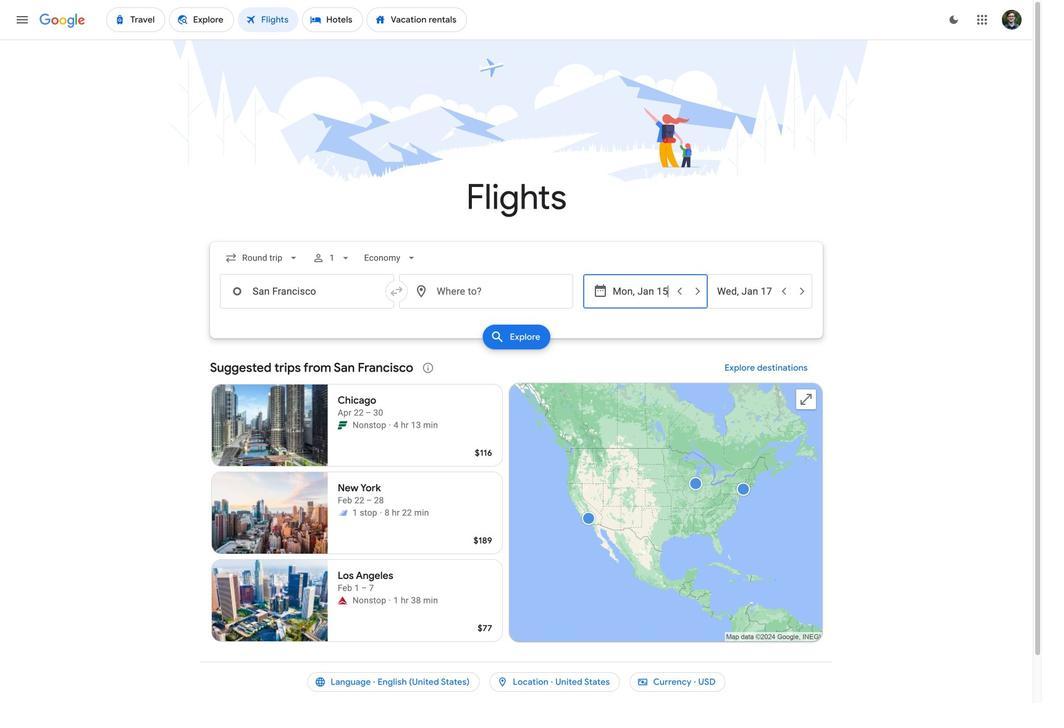 Task type: vqa. For each thing, say whether or not it's contained in the screenshot.
Search by voice image
no



Task type: locate. For each thing, give the bounding box(es) containing it.
frontier image
[[338, 421, 348, 431]]

 image for frontier and spirit "icon"
[[380, 507, 382, 520]]

 image
[[380, 507, 382, 520], [389, 595, 391, 607]]

 image right delta 'icon'
[[389, 595, 391, 607]]

 image for delta 'icon'
[[389, 595, 391, 607]]

main menu image
[[15, 12, 30, 27]]

1 horizontal spatial  image
[[389, 595, 391, 607]]

0 vertical spatial  image
[[380, 507, 382, 520]]

None text field
[[220, 274, 394, 309]]

 image right frontier and spirit "icon"
[[380, 507, 382, 520]]

Departure text field
[[613, 275, 670, 308]]

none text field inside flight search box
[[220, 274, 394, 309]]

Where to? text field
[[399, 274, 573, 309]]

 image
[[389, 420, 391, 432]]

1 vertical spatial  image
[[389, 595, 391, 607]]

0 horizontal spatial  image
[[380, 507, 382, 520]]

None field
[[220, 247, 305, 269], [359, 247, 423, 269], [220, 247, 305, 269], [359, 247, 423, 269]]

Flight search field
[[200, 242, 833, 353]]



Task type: describe. For each thing, give the bounding box(es) containing it.
change appearance image
[[939, 5, 969, 35]]

delta image
[[338, 596, 348, 606]]

77 US dollars text field
[[478, 623, 492, 635]]

189 US dollars text field
[[474, 536, 492, 547]]

suggested trips from san francisco region
[[210, 353, 823, 648]]

Return text field
[[717, 275, 774, 308]]

116 US dollars text field
[[475, 448, 492, 459]]

frontier and spirit image
[[338, 508, 348, 518]]



